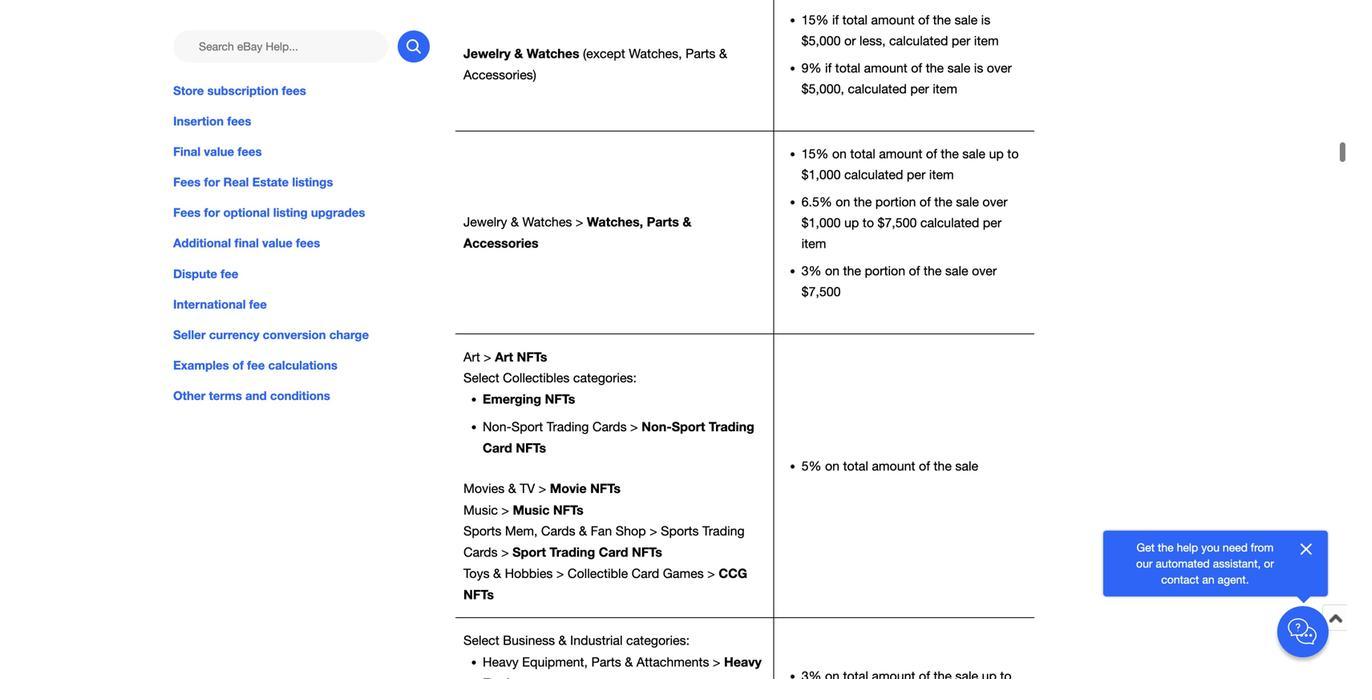 Task type: vqa. For each thing, say whether or not it's contained in the screenshot.
while increasing your
no



Task type: locate. For each thing, give the bounding box(es) containing it.
2 sports from the left
[[661, 524, 699, 539]]

of for to
[[927, 146, 938, 161]]

final
[[235, 236, 259, 251]]

1 vertical spatial over
[[983, 195, 1008, 209]]

15% up 6.5%
[[802, 146, 829, 161]]

for up additional
[[204, 206, 220, 220]]

3%
[[802, 264, 822, 278]]

1 $1,000 from the top
[[802, 167, 841, 182]]

or
[[845, 33, 856, 48], [1265, 557, 1275, 570]]

value
[[204, 144, 234, 159], [262, 236, 293, 251]]

1 horizontal spatial music
[[513, 502, 550, 518]]

watches left (except
[[527, 46, 580, 61]]

fee for dispute fee
[[221, 267, 239, 281]]

0 vertical spatial fees
[[173, 175, 201, 189]]

you
[[1202, 541, 1220, 554]]

& inside the (except watches, parts & accessories)
[[719, 46, 728, 61]]

total for or
[[843, 12, 868, 27]]

fee up and
[[247, 358, 265, 373]]

sale for 3% on the portion of the sale over $7,500
[[946, 264, 969, 278]]

on right '3%'
[[826, 264, 840, 278]]

amount inside the 9% if total amount of the sale is over $5,000, calculated per item
[[864, 61, 908, 75]]

parts for heavy equipment, parts & attachments >
[[592, 655, 622, 670]]

heavy for heavy equipment, parts & attachments >
[[483, 655, 519, 670]]

of inside the 9% if total amount of the sale is over $5,000, calculated per item
[[912, 61, 923, 75]]

2 15% from the top
[[802, 146, 829, 161]]

1 vertical spatial select
[[464, 634, 500, 648]]

of for $1,000
[[920, 195, 931, 209]]

categories: up attachments
[[627, 634, 690, 648]]

0 horizontal spatial sports
[[464, 524, 502, 539]]

portion inside 6.5% on the portion of the sale over $1,000 up to $7,500 calculated per item
[[876, 195, 917, 209]]

fee up seller currency conversion charge
[[249, 297, 267, 312]]

2 horizontal spatial cards
[[593, 420, 627, 435]]

the inside '15% if total amount of the sale is $5,000 or less, calculated per item'
[[933, 12, 952, 27]]

is for per
[[982, 12, 991, 27]]

on inside 15% on total amount of the sale up to $1,000 calculated per item
[[833, 146, 847, 161]]

nfts right movie
[[591, 481, 621, 496]]

0 horizontal spatial or
[[845, 33, 856, 48]]

15% for 15% if total amount of the sale is $5,000 or less, calculated per item
[[802, 12, 829, 27]]

0 vertical spatial $7,500
[[878, 215, 917, 230]]

if up the $5,000 at the right top of page
[[833, 12, 839, 27]]

or inside get the help you need from our automated assistant, or contact an agent.
[[1265, 557, 1275, 570]]

parts inside watches, parts & accessories
[[647, 214, 679, 229]]

0 vertical spatial to
[[1008, 146, 1019, 161]]

fees down fees for optional listing upgrades link
[[296, 236, 320, 251]]

9% if total amount of the sale is over $5,000, calculated per item
[[802, 61, 1012, 96]]

0 horizontal spatial $7,500
[[802, 284, 841, 299]]

2 fees from the top
[[173, 206, 201, 220]]

on inside 3% on the portion of the sale over $7,500
[[826, 264, 840, 278]]

heavy equipment
[[483, 654, 762, 680]]

2 for from the top
[[204, 206, 220, 220]]

cards
[[593, 420, 627, 435], [541, 524, 576, 539], [464, 545, 498, 560]]

$1,000 up 6.5%
[[802, 167, 841, 182]]

sale for 15% on total amount of the sale up to $1,000 calculated per item
[[963, 146, 986, 161]]

1 vertical spatial parts
[[647, 214, 679, 229]]

conditions
[[270, 389, 330, 403]]

equipment,
[[522, 655, 588, 670]]

fees up fees for real estate listings
[[238, 144, 262, 159]]

0 vertical spatial up
[[990, 146, 1004, 161]]

item inside 15% on total amount of the sale up to $1,000 calculated per item
[[930, 167, 954, 182]]

card
[[483, 441, 512, 456], [599, 545, 629, 560], [632, 566, 660, 581]]

sale inside 3% on the portion of the sale over $7,500
[[946, 264, 969, 278]]

on up 6.5%
[[833, 146, 847, 161]]

calculated down 15% on total amount of the sale up to $1,000 calculated per item at right top
[[921, 215, 980, 230]]

per inside 15% on total amount of the sale up to $1,000 calculated per item
[[907, 167, 926, 182]]

insertion
[[173, 114, 224, 128]]

$1,000 inside 15% on total amount of the sale up to $1,000 calculated per item
[[802, 167, 841, 182]]

amount for or
[[872, 12, 915, 27]]

>
[[576, 215, 584, 229], [484, 350, 492, 365], [631, 420, 638, 435], [539, 482, 547, 496], [502, 503, 509, 518], [650, 524, 658, 539], [502, 545, 509, 560], [557, 566, 564, 581], [708, 566, 715, 581], [713, 655, 721, 670]]

3% on the portion of the sale over $7,500
[[802, 264, 997, 299]]

portion down 6.5% on the portion of the sale over $1,000 up to $7,500 calculated per item
[[865, 264, 906, 278]]

0 horizontal spatial up
[[845, 215, 860, 230]]

heavy
[[724, 654, 762, 670], [483, 655, 519, 670]]

on
[[833, 146, 847, 161], [836, 195, 851, 209], [826, 264, 840, 278], [826, 459, 840, 474]]

non- for non-sport trading card nfts
[[642, 419, 672, 435]]

1 horizontal spatial non-
[[642, 419, 672, 435]]

sports
[[464, 524, 502, 539], [661, 524, 699, 539]]

per inside '15% if total amount of the sale is $5,000 or less, calculated per item'
[[952, 33, 971, 48]]

0 horizontal spatial music
[[464, 503, 498, 518]]

on for 15%
[[833, 146, 847, 161]]

nfts
[[517, 349, 548, 365], [545, 392, 576, 407], [516, 441, 546, 456], [591, 481, 621, 496], [553, 502, 584, 518], [632, 545, 663, 560], [464, 587, 494, 603]]

is inside the 9% if total amount of the sale is over $5,000, calculated per item
[[975, 61, 984, 75]]

fees
[[173, 175, 201, 189], [173, 206, 201, 220]]

equipment
[[483, 676, 549, 680]]

card down fan
[[599, 545, 629, 560]]

to inside 15% on total amount of the sale up to $1,000 calculated per item
[[1008, 146, 1019, 161]]

1 vertical spatial for
[[204, 206, 220, 220]]

0 vertical spatial $1,000
[[802, 167, 841, 182]]

is inside '15% if total amount of the sale is $5,000 or less, calculated per item'
[[982, 12, 991, 27]]

accessories)
[[464, 67, 537, 82]]

music
[[513, 502, 550, 518], [464, 503, 498, 518]]

1 vertical spatial portion
[[865, 264, 906, 278]]

1 horizontal spatial heavy
[[724, 654, 762, 670]]

0 horizontal spatial to
[[863, 215, 875, 230]]

automated
[[1156, 557, 1211, 570]]

watches,
[[629, 46, 682, 61], [587, 214, 644, 229]]

1 horizontal spatial or
[[1265, 557, 1275, 570]]

parts
[[686, 46, 716, 61], [647, 214, 679, 229], [592, 655, 622, 670]]

per inside 6.5% on the portion of the sale over $1,000 up to $7,500 calculated per item
[[983, 215, 1002, 230]]

1 vertical spatial value
[[262, 236, 293, 251]]

insertion fees link
[[173, 112, 430, 130]]

$7,500 up 3% on the portion of the sale over $7,500
[[878, 215, 917, 230]]

1 horizontal spatial parts
[[647, 214, 679, 229]]

international
[[173, 297, 246, 312]]

sale for 6.5% on the portion of the sale over $1,000 up to $7,500 calculated per item
[[957, 195, 980, 209]]

sports up games
[[661, 524, 699, 539]]

fees up insertion fees link
[[282, 83, 306, 98]]

calculated down less,
[[848, 81, 907, 96]]

calculated up the 9% if total amount of the sale is over $5,000, calculated per item
[[890, 33, 949, 48]]

final value fees
[[173, 144, 262, 159]]

1 vertical spatial watches
[[523, 215, 572, 229]]

1 select from the top
[[464, 371, 500, 386]]

over inside 6.5% on the portion of the sale over $1,000 up to $7,500 calculated per item
[[983, 195, 1008, 209]]

$7,500
[[878, 215, 917, 230], [802, 284, 841, 299]]

1 horizontal spatial sports
[[661, 524, 699, 539]]

art > art nfts select collectibles categories:
[[464, 349, 637, 386]]

parts inside the (except watches, parts & accessories)
[[686, 46, 716, 61]]

categories: up non-sport trading card nfts
[[574, 371, 637, 386]]

trading inside sports mem, cards & fan shop > sports trading cards >
[[703, 524, 745, 539]]

0 vertical spatial over
[[987, 61, 1012, 75]]

Search eBay Help... text field
[[173, 30, 388, 63]]

sports mem, cards & fan shop > sports trading cards >
[[464, 524, 745, 560]]

nfts up collectibles
[[517, 349, 548, 365]]

total inside 15% on total amount of the sale up to $1,000 calculated per item
[[851, 146, 876, 161]]

watches up accessories
[[523, 215, 572, 229]]

music down tv on the left bottom
[[513, 502, 550, 518]]

music down movies
[[464, 503, 498, 518]]

non- inside non-sport trading card nfts
[[642, 419, 672, 435]]

0 vertical spatial for
[[204, 175, 220, 189]]

5% on total amount of the sale
[[802, 459, 979, 474]]

value right final
[[262, 236, 293, 251]]

2 jewelry from the top
[[464, 215, 507, 229]]

of for $5,000
[[919, 12, 930, 27]]

of inside '15% if total amount of the sale is $5,000 or less, calculated per item'
[[919, 12, 930, 27]]

fees down the store subscription fees
[[227, 114, 251, 128]]

0 vertical spatial portion
[[876, 195, 917, 209]]

0 vertical spatial watches,
[[629, 46, 682, 61]]

0 vertical spatial if
[[833, 12, 839, 27]]

if inside the 9% if total amount of the sale is over $5,000, calculated per item
[[826, 61, 832, 75]]

card left games
[[632, 566, 660, 581]]

select left 'business'
[[464, 634, 500, 648]]

1 vertical spatial to
[[863, 215, 875, 230]]

store
[[173, 83, 204, 98]]

fees down final on the top of page
[[173, 175, 201, 189]]

amount inside 15% on total amount of the sale up to $1,000 calculated per item
[[879, 146, 923, 161]]

optional
[[223, 206, 270, 220]]

0 horizontal spatial non-
[[483, 420, 512, 435]]

categories:
[[574, 371, 637, 386], [627, 634, 690, 648]]

card up movies
[[483, 441, 512, 456]]

0 horizontal spatial card
[[483, 441, 512, 456]]

agent.
[[1218, 573, 1250, 586]]

fees for real estate listings
[[173, 175, 333, 189]]

1 horizontal spatial art
[[495, 349, 514, 365]]

additional final value fees link
[[173, 234, 430, 252]]

0 horizontal spatial parts
[[592, 655, 622, 670]]

2 horizontal spatial parts
[[686, 46, 716, 61]]

item
[[975, 33, 999, 48], [933, 81, 958, 96], [930, 167, 954, 182], [802, 236, 827, 251]]

up
[[990, 146, 1004, 161], [845, 215, 860, 230]]

15% inside '15% if total amount of the sale is $5,000 or less, calculated per item'
[[802, 12, 829, 27]]

1 vertical spatial $7,500
[[802, 284, 841, 299]]

our
[[1137, 557, 1153, 570]]

sale inside 15% on total amount of the sale up to $1,000 calculated per item
[[963, 146, 986, 161]]

calculated inside 15% on total amount of the sale up to $1,000 calculated per item
[[845, 167, 904, 182]]

nfts inside ccg nfts
[[464, 587, 494, 603]]

of for over
[[912, 61, 923, 75]]

per
[[952, 33, 971, 48], [911, 81, 930, 96], [907, 167, 926, 182], [983, 215, 1002, 230]]

0 vertical spatial fee
[[221, 267, 239, 281]]

0 vertical spatial cards
[[593, 420, 627, 435]]

sport for non-sport trading cards >
[[512, 420, 543, 435]]

1 vertical spatial jewelry
[[464, 215, 507, 229]]

amount
[[872, 12, 915, 27], [864, 61, 908, 75], [879, 146, 923, 161], [872, 459, 916, 474]]

jewelry up accessories
[[464, 215, 507, 229]]

is for item
[[975, 61, 984, 75]]

of inside 6.5% on the portion of the sale over $1,000 up to $7,500 calculated per item
[[920, 195, 931, 209]]

or for $5,000
[[845, 33, 856, 48]]

fees
[[282, 83, 306, 98], [227, 114, 251, 128], [238, 144, 262, 159], [296, 236, 320, 251]]

total inside the 9% if total amount of the sale is over $5,000, calculated per item
[[836, 61, 861, 75]]

portion inside 3% on the portion of the sale over $7,500
[[865, 264, 906, 278]]

over for 6.5% on the portion of the sale over $1,000 up to $7,500 calculated per item
[[983, 195, 1008, 209]]

or down from
[[1265, 557, 1275, 570]]

1 horizontal spatial up
[[990, 146, 1004, 161]]

0 vertical spatial watches
[[527, 46, 580, 61]]

item inside 6.5% on the portion of the sale over $1,000 up to $7,500 calculated per item
[[802, 236, 827, 251]]

1 vertical spatial up
[[845, 215, 860, 230]]

0 vertical spatial is
[[982, 12, 991, 27]]

of inside 15% on total amount of the sale up to $1,000 calculated per item
[[927, 146, 938, 161]]

1 vertical spatial 15%
[[802, 146, 829, 161]]

1 jewelry from the top
[[464, 46, 511, 61]]

or left less,
[[845, 33, 856, 48]]

portion
[[876, 195, 917, 209], [865, 264, 906, 278]]

sport inside non-sport trading card nfts
[[672, 419, 706, 435]]

for
[[204, 175, 220, 189], [204, 206, 220, 220]]

over inside 3% on the portion of the sale over $7,500
[[972, 264, 997, 278]]

help
[[1177, 541, 1199, 554]]

on right 6.5%
[[836, 195, 851, 209]]

0 horizontal spatial cards
[[464, 545, 498, 560]]

over inside the 9% if total amount of the sale is over $5,000, calculated per item
[[987, 61, 1012, 75]]

portion down 15% on total amount of the sale up to $1,000 calculated per item at right top
[[876, 195, 917, 209]]

&
[[515, 46, 523, 61], [719, 46, 728, 61], [683, 214, 692, 229], [511, 215, 519, 229], [508, 482, 517, 496], [579, 524, 587, 539], [493, 566, 502, 581], [559, 634, 567, 648], [625, 655, 633, 670]]

0 vertical spatial value
[[204, 144, 234, 159]]

1 15% from the top
[[802, 12, 829, 27]]

calculations
[[268, 358, 338, 373]]

sport for non-sport trading card nfts
[[672, 419, 706, 435]]

2 vertical spatial over
[[972, 264, 997, 278]]

to
[[1008, 146, 1019, 161], [863, 215, 875, 230]]

1 vertical spatial card
[[599, 545, 629, 560]]

less,
[[860, 33, 886, 48]]

non-sport trading card nfts
[[483, 419, 755, 456]]

fees up additional
[[173, 206, 201, 220]]

select up emerging
[[464, 371, 500, 386]]

of inside 3% on the portion of the sale over $7,500
[[909, 264, 921, 278]]

0 vertical spatial categories:
[[574, 371, 637, 386]]

1 vertical spatial $1,000
[[802, 215, 841, 230]]

the for 15% on total amount of the sale up to $1,000 calculated per item
[[941, 146, 959, 161]]

2 horizontal spatial card
[[632, 566, 660, 581]]

2 $1,000 from the top
[[802, 215, 841, 230]]

1 for from the top
[[204, 175, 220, 189]]

jewelry up accessories)
[[464, 46, 511, 61]]

calculated up 6.5% on the portion of the sale over $1,000 up to $7,500 calculated per item
[[845, 167, 904, 182]]

sale inside the 9% if total amount of the sale is over $5,000, calculated per item
[[948, 61, 971, 75]]

or inside '15% if total amount of the sale is $5,000 or less, calculated per item'
[[845, 33, 856, 48]]

for left real
[[204, 175, 220, 189]]

heavy right attachments
[[724, 654, 762, 670]]

1 vertical spatial fee
[[249, 297, 267, 312]]

fee up international fee in the left top of the page
[[221, 267, 239, 281]]

1 horizontal spatial $7,500
[[878, 215, 917, 230]]

$1,000
[[802, 167, 841, 182], [802, 215, 841, 230]]

sports left mem,
[[464, 524, 502, 539]]

1 vertical spatial fees
[[173, 206, 201, 220]]

0 vertical spatial parts
[[686, 46, 716, 61]]

1 vertical spatial or
[[1265, 557, 1275, 570]]

2 vertical spatial parts
[[592, 655, 622, 670]]

1 fees from the top
[[173, 175, 201, 189]]

sale inside '15% if total amount of the sale is $5,000 or less, calculated per item'
[[955, 12, 978, 27]]

on inside 6.5% on the portion of the sale over $1,000 up to $7,500 calculated per item
[[836, 195, 851, 209]]

real
[[223, 175, 249, 189]]

2 vertical spatial cards
[[464, 545, 498, 560]]

1 vertical spatial watches,
[[587, 214, 644, 229]]

sale inside 6.5% on the portion of the sale over $1,000 up to $7,500 calculated per item
[[957, 195, 980, 209]]

1 horizontal spatial to
[[1008, 146, 1019, 161]]

15% inside 15% on total amount of the sale up to $1,000 calculated per item
[[802, 146, 829, 161]]

ccg nfts
[[464, 566, 748, 603]]

0 vertical spatial 15%
[[802, 12, 829, 27]]

$7,500 down '3%'
[[802, 284, 841, 299]]

1 vertical spatial is
[[975, 61, 984, 75]]

calculated
[[890, 33, 949, 48], [848, 81, 907, 96], [845, 167, 904, 182], [921, 215, 980, 230]]

$1,000 down 6.5%
[[802, 215, 841, 230]]

nfts down the toys
[[464, 587, 494, 603]]

other terms and conditions link
[[173, 387, 430, 405]]

the inside 15% on total amount of the sale up to $1,000 calculated per item
[[941, 146, 959, 161]]

collectible
[[568, 566, 628, 581]]

0 vertical spatial select
[[464, 371, 500, 386]]

0 horizontal spatial heavy
[[483, 655, 519, 670]]

watches
[[527, 46, 580, 61], [523, 215, 572, 229]]

heavy inside the 'heavy equipment'
[[724, 654, 762, 670]]

15% for 15% on total amount of the sale up to $1,000 calculated per item
[[802, 146, 829, 161]]

if right 9%
[[826, 61, 832, 75]]

the inside the 9% if total amount of the sale is over $5,000, calculated per item
[[926, 61, 944, 75]]

0 vertical spatial or
[[845, 33, 856, 48]]

select inside art > art nfts select collectibles categories:
[[464, 371, 500, 386]]

sale for 9% if total amount of the sale is over $5,000, calculated per item
[[948, 61, 971, 75]]

0 vertical spatial jewelry
[[464, 46, 511, 61]]

jewelry
[[464, 46, 511, 61], [464, 215, 507, 229]]

nfts down non-sport trading cards >
[[516, 441, 546, 456]]

sale
[[955, 12, 978, 27], [948, 61, 971, 75], [963, 146, 986, 161], [957, 195, 980, 209], [946, 264, 969, 278], [956, 459, 979, 474]]

value down insertion fees
[[204, 144, 234, 159]]

if inside '15% if total amount of the sale is $5,000 or less, calculated per item'
[[833, 12, 839, 27]]

calculated inside the 9% if total amount of the sale is over $5,000, calculated per item
[[848, 81, 907, 96]]

heavy up equipment
[[483, 655, 519, 670]]

of
[[919, 12, 930, 27], [912, 61, 923, 75], [927, 146, 938, 161], [920, 195, 931, 209], [909, 264, 921, 278], [233, 358, 244, 373], [919, 459, 931, 474]]

1 vertical spatial cards
[[541, 524, 576, 539]]

0 vertical spatial card
[[483, 441, 512, 456]]

15% up the $5,000 at the right top of page
[[802, 12, 829, 27]]

on right 5%
[[826, 459, 840, 474]]

portion for $1,000
[[876, 195, 917, 209]]

calculated inside '15% if total amount of the sale is $5,000 or less, calculated per item'
[[890, 33, 949, 48]]

fees inside store subscription fees link
[[282, 83, 306, 98]]

amount inside '15% if total amount of the sale is $5,000 or less, calculated per item'
[[872, 12, 915, 27]]

0 horizontal spatial art
[[464, 350, 480, 365]]

up inside 6.5% on the portion of the sale over $1,000 up to $7,500 calculated per item
[[845, 215, 860, 230]]

need
[[1223, 541, 1248, 554]]

total inside '15% if total amount of the sale is $5,000 or less, calculated per item'
[[843, 12, 868, 27]]

1 vertical spatial if
[[826, 61, 832, 75]]



Task type: describe. For each thing, give the bounding box(es) containing it.
$5,000
[[802, 33, 841, 48]]

movies & tv > movie nfts music > music nfts
[[464, 481, 621, 518]]

jewelry for jewelry & watches >
[[464, 215, 507, 229]]

store subscription fees
[[173, 83, 306, 98]]

of for $7,500
[[909, 264, 921, 278]]

nfts inside non-sport trading card nfts
[[516, 441, 546, 456]]

9%
[[802, 61, 822, 75]]

mem,
[[505, 524, 538, 539]]

hobbies
[[505, 566, 553, 581]]

on for 5%
[[826, 459, 840, 474]]

examples
[[173, 358, 229, 373]]

toys
[[464, 566, 490, 581]]

nfts up non-sport trading cards >
[[545, 392, 576, 407]]

jewelry for jewelry & watches
[[464, 46, 511, 61]]

games
[[663, 566, 704, 581]]

1 sports from the left
[[464, 524, 502, 539]]

terms
[[209, 389, 242, 403]]

fees for real estate listings link
[[173, 173, 430, 191]]

portion for $7,500
[[865, 264, 906, 278]]

total for $5,000,
[[836, 61, 861, 75]]

fees for optional listing upgrades link
[[173, 204, 430, 222]]

fees for fees for real estate listings
[[173, 175, 201, 189]]

nfts inside art > art nfts select collectibles categories:
[[517, 349, 548, 365]]

attachments
[[637, 655, 710, 670]]

watches for jewelry & watches >
[[523, 215, 572, 229]]

other
[[173, 389, 206, 403]]

total for $1,000
[[851, 146, 876, 161]]

fan
[[591, 524, 612, 539]]

tv
[[520, 482, 535, 496]]

amount for $1,000
[[879, 146, 923, 161]]

shop
[[616, 524, 646, 539]]

or for assistant,
[[1265, 557, 1275, 570]]

emerging nfts
[[483, 392, 576, 407]]

1 horizontal spatial cards
[[541, 524, 576, 539]]

item inside the 9% if total amount of the sale is over $5,000, calculated per item
[[933, 81, 958, 96]]

dispute fee link
[[173, 265, 430, 283]]

assistant,
[[1214, 557, 1261, 570]]

$5,000,
[[802, 81, 845, 96]]

the for 6.5% on the portion of the sale over $1,000 up to $7,500 calculated per item
[[935, 195, 953, 209]]

fees inside additional final value fees link
[[296, 236, 320, 251]]

6.5%
[[802, 195, 833, 209]]

dispute fee
[[173, 267, 239, 281]]

item inside '15% if total amount of the sale is $5,000 or less, calculated per item'
[[975, 33, 999, 48]]

collectibles
[[503, 371, 570, 386]]

examples of fee calculations link
[[173, 357, 430, 374]]

watches, inside the (except watches, parts & accessories)
[[629, 46, 682, 61]]

& inside sports mem, cards & fan shop > sports trading cards >
[[579, 524, 587, 539]]

jewelry & watches
[[464, 46, 580, 61]]

seller currency conversion charge link
[[173, 326, 430, 344]]

(except watches, parts & accessories)
[[464, 46, 728, 82]]

toys & hobbies > collectible card games >
[[464, 566, 719, 581]]

the for 5% on total amount of the sale
[[934, 459, 952, 474]]

fees for optional listing upgrades
[[173, 206, 365, 220]]

jewelry & watches >
[[464, 215, 587, 229]]

sport trading card nfts
[[513, 545, 663, 560]]

sale for 15% if total amount of the sale is $5,000 or less, calculated per item
[[955, 12, 978, 27]]

other terms and conditions
[[173, 389, 330, 403]]

examples of fee calculations
[[173, 358, 338, 373]]

fees for fees for optional listing upgrades
[[173, 206, 201, 220]]

categories: inside art > art nfts select collectibles categories:
[[574, 371, 637, 386]]

6.5% on the portion of the sale over $1,000 up to $7,500 calculated per item
[[802, 195, 1008, 251]]

store subscription fees link
[[173, 82, 430, 100]]

for for optional
[[204, 206, 220, 220]]

1 horizontal spatial value
[[262, 236, 293, 251]]

ccg
[[719, 566, 748, 581]]

1 horizontal spatial card
[[599, 545, 629, 560]]

if for 15%
[[833, 12, 839, 27]]

if for 9%
[[826, 61, 832, 75]]

estate
[[252, 175, 289, 189]]

additional final value fees
[[173, 236, 320, 251]]

international fee link
[[173, 296, 430, 313]]

an
[[1203, 573, 1215, 586]]

and
[[245, 389, 267, 403]]

insertion fees
[[173, 114, 251, 128]]

additional
[[173, 236, 231, 251]]

dispute
[[173, 267, 217, 281]]

2 select from the top
[[464, 634, 500, 648]]

15% on total amount of the sale up to $1,000 calculated per item
[[802, 146, 1019, 182]]

2 music from the left
[[464, 503, 498, 518]]

on for 6.5%
[[836, 195, 851, 209]]

contact
[[1162, 573, 1200, 586]]

per inside the 9% if total amount of the sale is over $5,000, calculated per item
[[911, 81, 930, 96]]

listings
[[292, 175, 333, 189]]

5%
[[802, 459, 822, 474]]

> inside art > art nfts select collectibles categories:
[[484, 350, 492, 365]]

heavy equipment, parts & attachments >
[[483, 655, 724, 670]]

1 music from the left
[[513, 502, 550, 518]]

(except
[[583, 46, 626, 61]]

card inside non-sport trading card nfts
[[483, 441, 512, 456]]

amount for $5,000,
[[864, 61, 908, 75]]

2 vertical spatial card
[[632, 566, 660, 581]]

watches, parts & accessories
[[464, 214, 692, 251]]

parts for (except watches, parts & accessories)
[[686, 46, 716, 61]]

$1,000 inside 6.5% on the portion of the sale over $1,000 up to $7,500 calculated per item
[[802, 215, 841, 230]]

subscription
[[207, 83, 279, 98]]

emerging
[[483, 392, 542, 407]]

watches for jewelry & watches
[[527, 46, 580, 61]]

nfts down shop
[[632, 545, 663, 560]]

over for 3% on the portion of the sale over $7,500
[[972, 264, 997, 278]]

on for 3%
[[826, 264, 840, 278]]

non-sport trading cards >
[[483, 420, 642, 435]]

nfts down movie
[[553, 502, 584, 518]]

non- for non-sport trading cards >
[[483, 420, 512, 435]]

get
[[1137, 541, 1155, 554]]

15% if total amount of the sale is $5,000 or less, calculated per item
[[802, 12, 999, 48]]

& inside movies & tv > movie nfts music > music nfts
[[508, 482, 517, 496]]

currency
[[209, 328, 260, 342]]

business
[[503, 634, 555, 648]]

& inside watches, parts & accessories
[[683, 214, 692, 229]]

get the help you need from our automated assistant, or contact an agent. tooltip
[[1130, 540, 1282, 588]]

fees inside final value fees link
[[238, 144, 262, 159]]

final value fees link
[[173, 143, 430, 161]]

watches, inside watches, parts & accessories
[[587, 214, 644, 229]]

select business & industrial categories:
[[464, 634, 690, 648]]

to inside 6.5% on the portion of the sale over $1,000 up to $7,500 calculated per item
[[863, 215, 875, 230]]

sale for 5% on total amount of the sale
[[956, 459, 979, 474]]

up inside 15% on total amount of the sale up to $1,000 calculated per item
[[990, 146, 1004, 161]]

the for 9% if total amount of the sale is over $5,000, calculated per item
[[926, 61, 944, 75]]

from
[[1251, 541, 1274, 554]]

1 vertical spatial categories:
[[627, 634, 690, 648]]

fees inside insertion fees link
[[227, 114, 251, 128]]

get the help you need from our automated assistant, or contact an agent.
[[1137, 541, 1275, 586]]

the inside get the help you need from our automated assistant, or contact an agent.
[[1158, 541, 1174, 554]]

for for real
[[204, 175, 220, 189]]

international fee
[[173, 297, 267, 312]]

heavy for heavy equipment
[[724, 654, 762, 670]]

listing
[[273, 206, 308, 220]]

upgrades
[[311, 206, 365, 220]]

calculated inside 6.5% on the portion of the sale over $1,000 up to $7,500 calculated per item
[[921, 215, 980, 230]]

$7,500 inside 3% on the portion of the sale over $7,500
[[802, 284, 841, 299]]

$7,500 inside 6.5% on the portion of the sale over $1,000 up to $7,500 calculated per item
[[878, 215, 917, 230]]

movie
[[550, 481, 587, 496]]

the for 15% if total amount of the sale is $5,000 or less, calculated per item
[[933, 12, 952, 27]]

final
[[173, 144, 201, 159]]

charge
[[330, 328, 369, 342]]

fee for international fee
[[249, 297, 267, 312]]

movies
[[464, 482, 505, 496]]

2 vertical spatial fee
[[247, 358, 265, 373]]

0 horizontal spatial value
[[204, 144, 234, 159]]

seller currency conversion charge
[[173, 328, 369, 342]]

industrial
[[570, 634, 623, 648]]

the for 3% on the portion of the sale over $7,500
[[924, 264, 942, 278]]

accessories
[[464, 236, 539, 251]]

trading inside non-sport trading card nfts
[[709, 419, 755, 435]]



